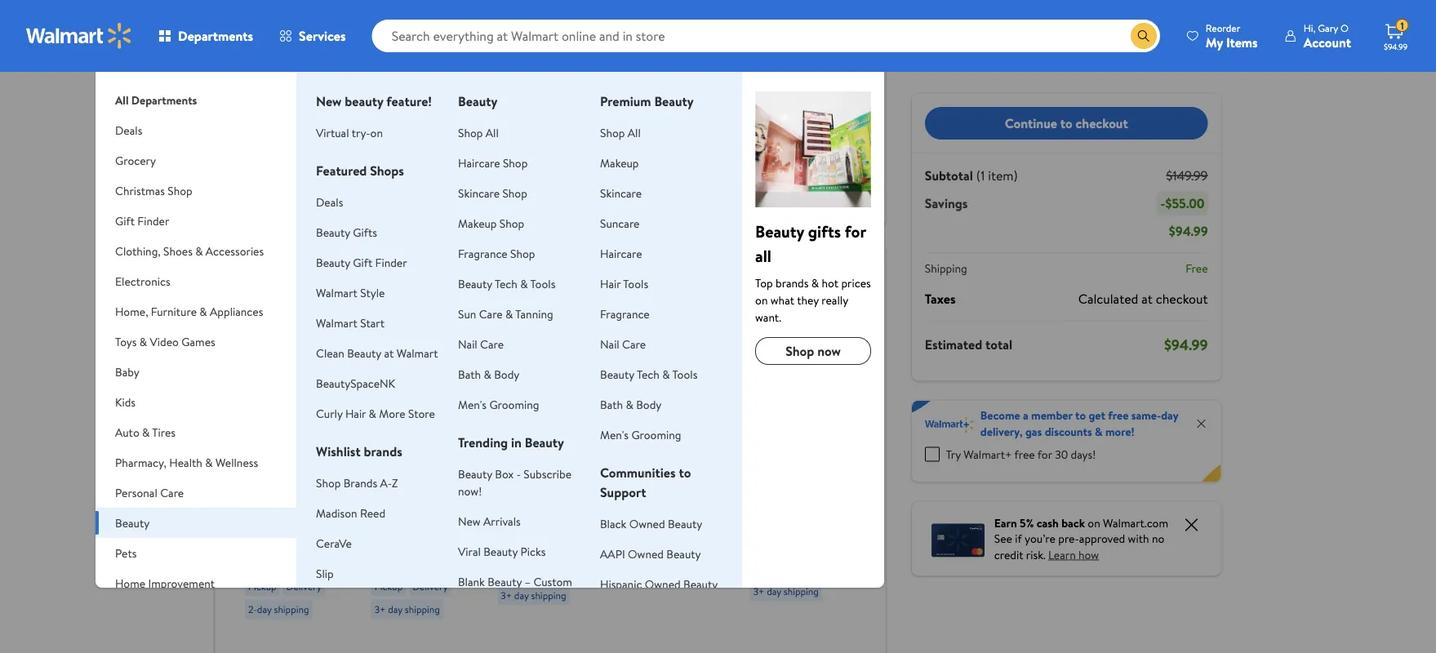 Task type: locate. For each thing, give the bounding box(es) containing it.
4 best from the left
[[756, 305, 775, 318]]

featured shops
[[316, 162, 404, 180]]

1 vertical spatial at
[[1142, 289, 1153, 307]]

add to cart image for now
[[380, 406, 400, 426]]

beauty image
[[755, 91, 871, 207]]

& inside the home, furniture & appliances dropdown button
[[199, 303, 207, 319]]

1 shop all from the left
[[458, 125, 499, 140]]

& inside toys & video games dropdown button
[[139, 334, 147, 349]]

with inside see if you're pre-approved with no credit risk.
[[1128, 531, 1149, 547]]

grocery
[[115, 152, 156, 168]]

2 best seller from the left
[[377, 305, 421, 318]]

2- down generation)
[[248, 602, 257, 616]]

0 horizontal spatial fragrance
[[458, 245, 508, 261]]

fragrance for fragrance link
[[600, 306, 650, 322]]

kids button
[[96, 387, 296, 417]]

deals
[[115, 122, 142, 138], [316, 194, 343, 210]]

1 vertical spatial body
[[636, 396, 662, 412]]

shop all for beauty
[[458, 125, 499, 140]]

all up haircare shop
[[486, 125, 499, 140]]

best seller down the style
[[377, 305, 421, 318]]

nail for trending in beauty
[[458, 336, 477, 352]]

delivery inside now $99.00 group
[[286, 579, 321, 593]]

2 shop all from the left
[[600, 125, 641, 140]]

checkout inside button
[[1076, 114, 1128, 132]]

delivery down '29550'
[[286, 579, 321, 593]]

2 horizontal spatial now
[[750, 454, 779, 474]]

0 vertical spatial $55.00
[[837, 7, 866, 21]]

pickup inside now $99.00 group
[[248, 579, 276, 593]]

deals up grocery
[[115, 122, 142, 138]]

furniture
[[151, 303, 197, 319]]

$99.00 inside now $86.88 $99.00 apple airtag - 4 pack
[[750, 474, 783, 490]]

1 vertical spatial brands
[[364, 442, 402, 460]]

shipping inside $14.00 group
[[531, 588, 566, 602]]

accessories
[[206, 243, 264, 259]]

departments up all departments link
[[178, 27, 253, 45]]

baby button
[[96, 357, 296, 387]]

aapi owned beauty
[[600, 546, 701, 562]]

pharmacy,
[[115, 454, 167, 470]]

delivery inside $14.00 group
[[538, 565, 574, 579]]

0 vertical spatial men's
[[458, 396, 487, 412]]

haircare shop link
[[458, 155, 528, 171]]

can
[[415, 98, 430, 111]]

0 vertical spatial free
[[1108, 407, 1129, 423]]

care down sun care & tanning link
[[480, 336, 504, 352]]

add to cart image inside $187.00 group
[[633, 406, 652, 426]]

fragrance down the makeup shop link
[[458, 245, 508, 261]]

fragrance down "hair tools"
[[600, 306, 650, 322]]

seller inside the now $86.88 group
[[777, 305, 800, 318]]

best inside the now $86.88 group
[[756, 305, 775, 318]]

owned up cappuccino on the left
[[628, 546, 664, 562]]

apple inside now $86.88 $99.00 apple airtag - 4 pack
[[750, 492, 783, 510]]

skincare
[[458, 185, 500, 201], [600, 185, 642, 201]]

0 vertical spatial departments
[[178, 27, 253, 45]]

$14.00 group
[[497, 295, 594, 611]]

1 horizontal spatial a
[[1023, 407, 1028, 423]]

1 best from the left
[[251, 305, 270, 318]]

at inside view details (only one option can be selected at a time.)
[[483, 98, 491, 111]]

z
[[392, 475, 398, 491]]

approved
[[1079, 531, 1125, 547]]

to inside communities to support
[[679, 464, 691, 482]]

day inside $187.00 group
[[640, 565, 655, 579]]

time.)
[[500, 98, 525, 111]]

beauty
[[345, 92, 383, 110]]

tools for left beauty tech & tools link
[[530, 276, 555, 291]]

nail care link down sun
[[458, 336, 504, 352]]

shop all link for premium beauty
[[600, 125, 641, 140]]

1 add to cart image from the left
[[380, 406, 400, 426]]

0 horizontal spatial with
[[245, 510, 269, 528]]

at right calculated
[[1142, 289, 1153, 307]]

1 vertical spatial 1
[[815, 191, 819, 207]]

1 add button from the left
[[247, 403, 307, 429]]

$11.00
[[430, 119, 459, 135]]

2 horizontal spatial to
[[1075, 407, 1086, 423]]

best inside now $99.00 group
[[251, 305, 270, 318]]

checkout
[[1076, 114, 1128, 132], [1156, 289, 1208, 307]]

shipping for onn. reusable 35mm camera with flash
[[404, 602, 440, 616]]

owned for black
[[629, 516, 665, 531]]

day left close walmart plus section icon
[[1161, 407, 1178, 423]]

close walmart plus section image
[[1195, 417, 1208, 430]]

3+ inside $187.00 group
[[627, 565, 638, 579]]

add button inside $14.00 group
[[500, 403, 559, 429]]

best seller inside the now $19.88 group
[[377, 305, 421, 318]]

1 vertical spatial hair
[[345, 405, 366, 421]]

now for now $86.88 $99.00 apple airtag - 4 pack
[[750, 454, 779, 474]]

shop up makeup link
[[600, 125, 625, 140]]

1 skincare from the left
[[458, 185, 500, 201]]

shop all down the selected
[[458, 125, 499, 140]]

$94.99 down -$55.00
[[1169, 222, 1208, 240]]

seller
[[272, 305, 295, 318], [399, 305, 421, 318], [525, 305, 548, 318], [777, 305, 800, 318]]

to left get
[[1075, 407, 1086, 423]]

3-
[[366, 119, 376, 135]]

capital one credit card image
[[931, 520, 984, 557]]

you
[[800, 9, 813, 20]]

0 horizontal spatial add to cart image
[[380, 406, 400, 426]]

less
[[323, 265, 346, 285]]

tires
[[152, 424, 176, 440]]

nail care down sun
[[458, 336, 504, 352]]

1 horizontal spatial to
[[1060, 114, 1072, 132]]

3 add to cart image from the left
[[633, 406, 652, 426]]

1 best seller from the left
[[251, 305, 295, 318]]

add inside $14.00 group
[[526, 408, 546, 424]]

owned down and
[[645, 576, 681, 592]]

shop all link up makeup link
[[600, 125, 641, 140]]

pickup inside the now $19.88 group
[[374, 579, 402, 593]]

1 horizontal spatial tools
[[623, 276, 648, 291]]

$94.99 down calculated at checkout
[[1164, 334, 1208, 355]]

free right get
[[1108, 407, 1129, 423]]

grooming
[[489, 396, 539, 412], [631, 427, 681, 442]]

1 horizontal spatial shop all
[[600, 125, 641, 140]]

1 year from the top
[[376, 119, 397, 135]]

wishlist
[[316, 442, 361, 460]]

3+ day shipping down pack
[[753, 584, 818, 598]]

1 nail care from the left
[[458, 336, 504, 352]]

best right sun
[[504, 305, 522, 318]]

1 horizontal spatial brands
[[776, 275, 809, 291]]

3+ inside the now $19.88 group
[[374, 602, 385, 616]]

1 horizontal spatial at
[[483, 98, 491, 111]]

1 apple from the left
[[245, 492, 277, 510]]

to inside continue to checkout button
[[1060, 114, 1072, 132]]

1 horizontal spatial free
[[1108, 407, 1129, 423]]

0 horizontal spatial gift
[[115, 213, 135, 229]]

save for later button
[[673, 186, 745, 212]]

gas
[[1025, 423, 1042, 439]]

men's grooming up $187.00
[[600, 427, 681, 442]]

day right polish
[[514, 588, 528, 602]]

2 horizontal spatial add to cart image
[[633, 406, 652, 426]]

beauty tech & tools for left beauty tech & tools link
[[458, 276, 555, 291]]

haircare
[[458, 155, 500, 171], [600, 245, 642, 261]]

2- for year
[[366, 145, 376, 161]]

1 horizontal spatial on
[[755, 292, 768, 308]]

beauty tech & tools link down fragrance link
[[600, 366, 697, 382]]

3+ day shipping down flash
[[374, 602, 440, 616]]

0 horizontal spatial body
[[494, 366, 519, 382]]

1 vertical spatial on
[[755, 292, 768, 308]]

2 vertical spatial owned
[[645, 576, 681, 592]]

walmart image
[[26, 23, 132, 49]]

$14.00 justice girls micro mini dome crossbody, pink tie dye
[[497, 454, 587, 568]]

1 horizontal spatial $99.00
[[750, 474, 783, 490]]

1
[[1401, 19, 1404, 32], [815, 191, 819, 207]]

tie
[[497, 550, 514, 568]]

day down aapi owned beauty
[[640, 565, 655, 579]]

day down pack
[[766, 584, 781, 598]]

beauty tech & tools link up sun care & tanning
[[458, 276, 555, 291]]

3 seller from the left
[[525, 305, 548, 318]]

cerave
[[316, 535, 352, 551]]

year for 2-
[[376, 145, 397, 161]]

2 skincare from the left
[[600, 185, 642, 201]]

auto
[[115, 424, 139, 440]]

add inside $187.00 group
[[652, 408, 673, 424]]

men's grooming link up trending in beauty
[[458, 396, 539, 412]]

care inside dropdown button
[[160, 485, 184, 500]]

1 vertical spatial men's grooming
[[600, 427, 681, 442]]

on right back
[[1088, 515, 1100, 531]]

clean beauty at walmart
[[316, 345, 438, 361]]

1 horizontal spatial with
[[371, 528, 395, 546]]

hair right curly
[[345, 405, 366, 421]]

dark
[[664, 586, 691, 604]]

gift ideas for less
[[235, 265, 346, 285]]

0 vertical spatial maker,
[[623, 532, 661, 550]]

gift down accessories
[[235, 265, 260, 285]]

fragrance for fragrance shop
[[458, 245, 508, 261]]

best inside the now $19.88 group
[[377, 305, 396, 318]]

0 horizontal spatial tools
[[530, 276, 555, 291]]

delivery left the blank
[[412, 579, 448, 593]]

next slide for horizontalscrollerrecommendations list image
[[814, 357, 853, 396]]

now $19.88 group
[[371, 295, 468, 625]]

seller inside the now $19.88 group
[[399, 305, 421, 318]]

a-
[[380, 475, 392, 491]]

0 vertical spatial on
[[370, 125, 383, 140]]

men's up $187.00
[[600, 427, 629, 442]]

hair down haircare link
[[600, 276, 621, 291]]

free left 30-
[[342, 12, 365, 28]]

returns
[[405, 12, 440, 28]]

seller for justice
[[525, 305, 548, 318]]

makeup up skincare link
[[600, 155, 639, 171]]

2 horizontal spatial delivery
[[538, 565, 574, 579]]

they
[[797, 292, 819, 308]]

nail inside blank beauty – custom nail polish
[[458, 591, 477, 607]]

1 seller from the left
[[272, 305, 295, 318]]

view details button
[[341, 77, 400, 93]]

day inside become a member to get free same-day delivery, gas discounts & more!
[[1161, 407, 1178, 423]]

polish
[[480, 591, 509, 607]]

a left time.)
[[494, 98, 498, 111]]

beauty box - subscribe now! link
[[458, 466, 572, 499]]

best seller down ideas
[[251, 305, 295, 318]]

sun care & tanning link
[[458, 306, 553, 322]]

for right gifts
[[845, 220, 866, 242]]

add for $187.00
[[652, 408, 673, 424]]

cerave link
[[316, 535, 352, 551]]

for inside button
[[702, 191, 716, 207]]

1 horizontal spatial shop all link
[[600, 125, 641, 140]]

all
[[115, 92, 129, 108], [486, 125, 499, 140], [628, 125, 641, 140]]

Walmart Site-Wide search field
[[372, 20, 1160, 52]]

1 vertical spatial departments
[[131, 92, 197, 108]]

new
[[316, 92, 342, 110], [458, 513, 481, 529]]

1 vertical spatial makeup
[[458, 215, 497, 231]]

3 best seller from the left
[[504, 305, 548, 318]]

deals down featured
[[316, 194, 343, 210]]

services
[[299, 27, 346, 45]]

1 vertical spatial fragrance
[[600, 306, 650, 322]]

best seller inside now $99.00 group
[[251, 305, 295, 318]]

walmart up details
[[364, 58, 406, 74]]

$8.00
[[430, 145, 458, 161]]

beauty inside beauty gifts for all top brands & hot prices on what they really want.
[[755, 220, 804, 242]]

shop down haircare shop link
[[502, 185, 527, 201]]

beauty
[[458, 92, 497, 110], [654, 92, 694, 110], [755, 220, 804, 242], [316, 224, 350, 240], [316, 254, 350, 270], [458, 276, 492, 291], [347, 345, 381, 361], [600, 366, 634, 382], [525, 434, 564, 451], [458, 466, 492, 482], [115, 515, 150, 531], [668, 516, 702, 531], [483, 543, 518, 559], [666, 546, 701, 562], [488, 574, 522, 589], [683, 576, 718, 592]]

1 vertical spatial haircare
[[600, 245, 642, 261]]

dye
[[517, 550, 540, 568]]

plan
[[464, 58, 486, 74]]

0 vertical spatial hair
[[600, 276, 621, 291]]

with inside 'now $19.88 $24.98 onn. reusable 35mm camera with flash'
[[371, 528, 395, 546]]

2 best from the left
[[377, 305, 396, 318]]

0 vertical spatial finder
[[137, 213, 169, 229]]

wellness
[[215, 454, 258, 470]]

walmart plus image
[[925, 417, 974, 433]]

$99.00 inside group
[[277, 454, 321, 474]]

1 vertical spatial maker,
[[623, 586, 661, 604]]

free up calculated at checkout
[[1186, 260, 1208, 276]]

add button for now $99.00
[[247, 403, 307, 429]]

now $19.88 $24.98 onn. reusable 35mm camera with flash
[[371, 454, 454, 546]]

premium beauty
[[600, 92, 694, 110]]

1 horizontal spatial beauty tech & tools
[[600, 366, 697, 382]]

men's
[[458, 396, 487, 412], [600, 427, 629, 442]]

decrease quantity sony wh-ch720n-noise canceling wireless bluetooth headphones- black, current quantity 1 image
[[775, 192, 789, 205]]

virtual
[[316, 125, 349, 140]]

personal care button
[[96, 478, 296, 508]]

0 horizontal spatial free
[[342, 12, 365, 28]]

now $86.88 group
[[750, 295, 846, 607]]

beauty inside dropdown button
[[115, 515, 150, 531]]

grooming up in
[[489, 396, 539, 412]]

1 horizontal spatial add to cart image
[[506, 406, 526, 426]]

nail
[[458, 336, 477, 352], [600, 336, 619, 352], [458, 591, 477, 607]]

plan down 3-year plan - $11.00
[[399, 145, 420, 161]]

gift inside dropdown button
[[115, 213, 135, 229]]

more
[[379, 405, 405, 421]]

add to cart image left store
[[380, 406, 400, 426]]

shipping for justice girls micro mini dome crossbody, pink tie dye
[[531, 588, 566, 602]]

departments button
[[145, 16, 266, 56]]

gift finder button
[[96, 206, 296, 236]]

pickup for $86.88
[[753, 561, 781, 575]]

add inside the now $19.88 group
[[400, 408, 420, 424]]

a
[[494, 98, 498, 111], [1023, 407, 1028, 423]]

earn 5% cash back on walmart.com
[[994, 515, 1168, 531]]

0 horizontal spatial new
[[316, 92, 342, 110]]

1 horizontal spatial makeup
[[600, 155, 639, 171]]

pickup inside the now $86.88 group
[[753, 561, 781, 575]]

0 vertical spatial men's grooming
[[458, 396, 539, 412]]

year up shops
[[376, 145, 397, 161]]

for left 30
[[1038, 446, 1052, 462]]

tech up sun care & tanning
[[495, 276, 518, 291]]

tools for right beauty tech & tools link
[[672, 366, 697, 382]]

0 horizontal spatial haircare
[[458, 155, 500, 171]]

wishlist brands
[[316, 442, 402, 460]]

skincare up suncare link
[[600, 185, 642, 201]]

$94.99 right account
[[1384, 41, 1408, 52]]

makeup for makeup link
[[600, 155, 639, 171]]

new up virtual
[[316, 92, 342, 110]]

banner
[[912, 400, 1221, 482]]

pickup inside $14.00 group
[[500, 565, 529, 579]]

3 add button from the left
[[500, 403, 559, 429]]

1 horizontal spatial apple
[[750, 492, 783, 510]]

0 horizontal spatial a
[[494, 98, 498, 111]]

0 horizontal spatial finder
[[137, 213, 169, 229]]

view
[[341, 77, 365, 93]]

best seller inside the now $86.88 group
[[756, 305, 800, 318]]

plan down option
[[400, 119, 420, 135]]

best seller for $86.88
[[756, 305, 800, 318]]

haircare down suncare
[[600, 245, 642, 261]]

shipping inside the now $19.88 group
[[404, 602, 440, 616]]

delivery right –
[[538, 565, 574, 579]]

haircare shop
[[458, 155, 528, 171]]

shop all link down the selected
[[458, 125, 499, 140]]

1 horizontal spatial gift
[[235, 265, 260, 285]]

$99.00 up pack
[[750, 474, 783, 490]]

1 horizontal spatial deals
[[316, 194, 343, 210]]

0 horizontal spatial shop all
[[458, 125, 499, 140]]

0 vertical spatial 1
[[1401, 19, 1404, 32]]

(only
[[341, 98, 364, 111]]

shipping inside now $99.00 group
[[274, 602, 309, 616]]

2 horizontal spatial on
[[1088, 515, 1100, 531]]

bath & body link
[[458, 366, 519, 382], [600, 396, 662, 412]]

home, furniture & appliances button
[[96, 296, 296, 327]]

$55.00 down $149.99
[[1165, 194, 1205, 212]]

1 horizontal spatial grooming
[[631, 427, 681, 442]]

best inside $14.00 group
[[504, 305, 522, 318]]

bath & body link up $187.00
[[600, 396, 662, 412]]

- inside beauty box - subscribe now!
[[516, 466, 521, 482]]

baby
[[115, 364, 139, 380]]

free inside become a member to get free same-day delivery, gas discounts & more!
[[1108, 407, 1129, 423]]

4 seller from the left
[[777, 305, 800, 318]]

deals inside dropdown button
[[115, 122, 142, 138]]

on down one
[[370, 125, 383, 140]]

picks
[[520, 543, 546, 559]]

1 vertical spatial $55.00
[[1165, 194, 1205, 212]]

1 shop all link from the left
[[458, 125, 499, 140]]

men's grooming link up $187.00
[[600, 427, 681, 442]]

2 apple from the left
[[750, 492, 783, 510]]

shipping for apple airpods with charging case (2nd generation)
[[274, 602, 309, 616]]

2 now from the left
[[371, 454, 400, 474]]

add to cart image inside the now $19.88 group
[[380, 406, 400, 426]]

best seller down top
[[756, 305, 800, 318]]

add button inside now $99.00 group
[[247, 403, 307, 429]]

1 horizontal spatial fragrance
[[600, 306, 650, 322]]

0 vertical spatial checkout
[[1076, 114, 1128, 132]]

0 horizontal spatial grooming
[[489, 396, 539, 412]]

makeup down the skincare shop
[[458, 215, 497, 231]]

0 vertical spatial at
[[483, 98, 491, 111]]

justice
[[497, 478, 536, 496]]

2 year from the top
[[376, 145, 397, 161]]

3+ inside the now $86.88 group
[[753, 584, 764, 598]]

best seller right sun
[[504, 305, 548, 318]]

2- inside now $99.00 group
[[248, 602, 257, 616]]

owned down single on the bottom of the page
[[629, 516, 665, 531]]

best seller inside $14.00 group
[[504, 305, 548, 318]]

$55.00
[[837, 7, 866, 21], [1165, 194, 1205, 212]]

best seller for $19.88
[[377, 305, 421, 318]]

on down top
[[755, 292, 768, 308]]

0 horizontal spatial free
[[1014, 446, 1035, 462]]

1 vertical spatial deals
[[316, 194, 343, 210]]

0 vertical spatial 2-
[[366, 145, 376, 161]]

top
[[755, 275, 773, 291]]

new up viral
[[458, 513, 481, 529]]

Try Walmart+ free for 30 days! checkbox
[[925, 447, 940, 462]]

add to cart image inside $14.00 group
[[506, 406, 526, 426]]

$94.99
[[1384, 41, 1408, 52], [1169, 222, 1208, 240], [1164, 334, 1208, 355]]

finder up the style
[[375, 254, 407, 270]]

1 horizontal spatial finder
[[375, 254, 407, 270]]

trending in beauty
[[458, 434, 564, 451]]

0 horizontal spatial bath
[[458, 366, 481, 382]]

2 vertical spatial $94.99
[[1164, 334, 1208, 355]]

care
[[479, 306, 503, 322], [480, 336, 504, 352], [622, 336, 646, 352], [160, 485, 184, 500]]

1 vertical spatial 2-
[[248, 602, 257, 616]]

improvement
[[148, 575, 215, 591]]

men's grooming up trending in beauty
[[458, 396, 539, 412]]

seller inside $14.00 group
[[525, 305, 548, 318]]

shop all up makeup link
[[600, 125, 641, 140]]

sony wh-ch720n-noise canceling wireless bluetooth headphones- black, with add-on services, 1 in cart image
[[235, 0, 313, 46]]

shop inside dropdown button
[[168, 182, 192, 198]]

2 add to cart image from the left
[[506, 406, 526, 426]]

1 vertical spatial men's
[[600, 427, 629, 442]]

4 best seller from the left
[[756, 305, 800, 318]]

3+ day shipping down the aapi owned beauty link
[[627, 565, 692, 579]]

& inside auto & tires dropdown button
[[142, 424, 150, 440]]

3 best from the left
[[504, 305, 522, 318]]

1 horizontal spatial bath & body
[[600, 396, 662, 412]]

day down generation)
[[257, 602, 271, 616]]

3 now from the left
[[750, 454, 779, 474]]

0 vertical spatial owned
[[629, 516, 665, 531]]

1 plan from the top
[[400, 119, 420, 135]]

0 horizontal spatial nail care link
[[458, 336, 504, 352]]

2 horizontal spatial tools
[[672, 366, 697, 382]]

services button
[[266, 16, 359, 56]]

add
[[341, 58, 361, 74], [273, 408, 294, 424], [400, 408, 420, 424], [526, 408, 546, 424], [652, 408, 673, 424]]

shop all link for beauty
[[458, 125, 499, 140]]

bath & body for the bottommost bath & body link
[[600, 396, 662, 412]]

bath for the bottommost bath & body link
[[600, 396, 623, 412]]

day inside the now $86.88 group
[[766, 584, 781, 598]]

care down the health
[[160, 485, 184, 500]]

nail care down fragrance link
[[600, 336, 646, 352]]

2 nail care from the left
[[600, 336, 646, 352]]

grooming for bottommost the men's grooming link
[[631, 427, 681, 442]]

apple airpods with charging case (2nd generation)
[[245, 492, 324, 564]]

$149.99
[[1166, 167, 1208, 185]]

nail down sun
[[458, 336, 477, 352]]

skincare up the makeup shop link
[[458, 185, 500, 201]]

1 horizontal spatial tech
[[637, 366, 660, 382]]

nail care link down fragrance link
[[600, 336, 646, 352]]

now inside now $86.88 $99.00 apple airtag - 4 pack
[[750, 454, 779, 474]]

banner containing become a member to get free same-day delivery, gas discounts & more!
[[912, 400, 1221, 482]]

1 horizontal spatial body
[[636, 396, 662, 412]]

2 add button from the left
[[374, 403, 433, 429]]

free down gas
[[1014, 446, 1035, 462]]

2 plan from the top
[[399, 145, 420, 161]]

bath & body link down sun care & tanning
[[458, 366, 519, 382]]

free 30-day returns
[[342, 12, 440, 28]]

men's grooming for leftmost the men's grooming link
[[458, 396, 539, 412]]

gift for gift finder
[[115, 213, 135, 229]]

items
[[1226, 33, 1258, 51]]

now for now $99.00
[[245, 454, 274, 474]]

add button inside $187.00 group
[[626, 403, 686, 429]]

2 shop all link from the left
[[600, 125, 641, 140]]

add button for $14.00
[[500, 403, 559, 429]]

1 now from the left
[[245, 454, 274, 474]]

for right save
[[702, 191, 716, 207]]

2 nail care link from the left
[[600, 336, 646, 352]]

0 vertical spatial tech
[[495, 276, 518, 291]]

0 vertical spatial new
[[316, 92, 342, 110]]

add button for $187.00
[[626, 403, 686, 429]]

0 vertical spatial deals
[[115, 122, 142, 138]]

1 vertical spatial beauty tech & tools link
[[600, 366, 697, 382]]

brands up 'what' at the right of page
[[776, 275, 809, 291]]

shipping
[[925, 260, 967, 276]]

best down ideas
[[251, 305, 270, 318]]

now inside 'now $19.88 $24.98 onn. reusable 35mm camera with flash'
[[371, 454, 400, 474]]

4 add button from the left
[[626, 403, 686, 429]]

shop all
[[458, 125, 499, 140], [600, 125, 641, 140]]

2 seller from the left
[[399, 305, 421, 318]]

blank beauty – custom nail polish
[[458, 574, 572, 607]]

haircare up the skincare shop
[[458, 155, 500, 171]]

1 vertical spatial bath & body link
[[600, 396, 662, 412]]

1 nail care link from the left
[[458, 336, 504, 352]]

1 horizontal spatial new
[[458, 513, 481, 529]]

dismiss capital one banner image
[[1182, 515, 1201, 534]]

best for $86.88
[[756, 305, 775, 318]]

brands up $24.98
[[364, 442, 402, 460]]

beauty inside beauty box - subscribe now!
[[458, 466, 492, 482]]

3+ day shipping down dye
[[500, 588, 566, 602]]

men's up trending
[[458, 396, 487, 412]]

1 vertical spatial year
[[376, 145, 397, 161]]

0 vertical spatial men's grooming link
[[458, 396, 539, 412]]

add to cart image
[[380, 406, 400, 426], [506, 406, 526, 426], [633, 406, 652, 426]]

what
[[771, 292, 794, 308]]

0 horizontal spatial men's grooming
[[458, 396, 539, 412]]

1 horizontal spatial 2-
[[366, 145, 376, 161]]

apple left airtag
[[750, 492, 783, 510]]

beauty tech & tools
[[458, 276, 555, 291], [600, 366, 697, 382]]

charcoal
[[623, 604, 674, 622]]

1 vertical spatial plan
[[399, 145, 420, 161]]

at right the selected
[[483, 98, 491, 111]]

3+ inside $14.00 group
[[500, 588, 511, 602]]



Task type: vqa. For each thing, say whether or not it's contained in the screenshot.


Task type: describe. For each thing, give the bounding box(es) containing it.
shop now link
[[755, 337, 871, 365]]

1 horizontal spatial beauty tech & tools link
[[600, 366, 697, 382]]

walmart up store
[[396, 345, 438, 361]]

continue to checkout button
[[925, 107, 1208, 140]]

seller for $86.88
[[777, 305, 800, 318]]

beauty inside blank beauty – custom nail polish
[[488, 574, 522, 589]]

& inside clothing, shoes & accessories "dropdown button"
[[195, 243, 203, 259]]

skincare shop link
[[458, 185, 527, 201]]

1 vertical spatial men's grooming link
[[600, 427, 681, 442]]

deals button
[[96, 115, 296, 145]]

kids
[[115, 394, 136, 410]]

black owned beauty
[[600, 516, 702, 531]]

flash
[[398, 528, 427, 546]]

0 vertical spatial $94.99
[[1384, 41, 1408, 52]]

walmart up clean
[[316, 315, 357, 331]]

tech for left beauty tech & tools link
[[495, 276, 518, 291]]

seller for $19.88
[[399, 305, 421, 318]]

shop down the selected
[[458, 125, 483, 140]]

to for continue to checkout
[[1060, 114, 1072, 132]]

add to cart image for $14.00
[[506, 406, 526, 426]]

all for beauty
[[486, 125, 499, 140]]

maker
[[623, 550, 658, 568]]

walmart start link
[[316, 315, 385, 331]]

$187.00 group
[[623, 295, 720, 622]]

toys & video games button
[[96, 327, 296, 357]]

add to cart image for $187.00
[[633, 406, 652, 426]]

details
[[368, 77, 400, 93]]

all for premium beauty
[[628, 125, 641, 140]]

cup
[[623, 514, 646, 532]]

1 horizontal spatial $55.00
[[1165, 194, 1205, 212]]

0 horizontal spatial $55.00
[[837, 7, 866, 21]]

men's grooming for bottommost the men's grooming link
[[600, 427, 681, 442]]

best for $19.88
[[377, 305, 396, 318]]

all inside all departments link
[[115, 92, 129, 108]]

1 vertical spatial $94.99
[[1169, 222, 1208, 240]]

deals for the 'deals' dropdown button
[[115, 122, 142, 138]]

- inside now $86.88 $99.00 apple airtag - 4 pack
[[824, 492, 829, 510]]

owned for hispanic
[[645, 576, 681, 592]]

try-
[[352, 125, 370, 140]]

nail for communities to support
[[600, 336, 619, 352]]

1 horizontal spatial hair
[[600, 276, 621, 291]]

pickup for $19.88
[[374, 579, 402, 593]]

3+ day shipping inside $187.00 group
[[627, 565, 692, 579]]

body for bath & body link to the left
[[494, 366, 519, 382]]

want.
[[755, 309, 781, 325]]

add button inside the now $19.88 group
[[374, 403, 433, 429]]

makeup for makeup shop
[[458, 215, 497, 231]]

$86.88
[[782, 454, 826, 474]]

-$55.00
[[1161, 194, 1205, 212]]

slip
[[316, 565, 334, 581]]

calculated at checkout
[[1078, 289, 1208, 307]]

health
[[169, 454, 202, 470]]

subtotal (1 item)
[[925, 167, 1018, 185]]

latte
[[664, 532, 694, 550]]

pets button
[[96, 538, 296, 568]]

shop left now
[[786, 342, 814, 360]]

best for justice
[[504, 305, 522, 318]]

new for new beauty feature!
[[316, 92, 342, 110]]

1 vertical spatial free
[[1014, 446, 1035, 462]]

personal care
[[115, 485, 184, 500]]

to for communities to support
[[679, 464, 691, 482]]

& inside 'pharmacy, health & wellness' dropdown button
[[205, 454, 213, 470]]

departments inside dropdown button
[[178, 27, 253, 45]]

care down fragrance link
[[622, 336, 646, 352]]

skincare for skincare link
[[600, 185, 642, 201]]

& inside beauty gifts for all top brands & hot prices on what they really want.
[[811, 275, 819, 291]]

on inside beauty gifts for all top brands & hot prices on what they really want.
[[755, 292, 768, 308]]

christmas shop button
[[96, 176, 296, 206]]

1 vertical spatial finder
[[375, 254, 407, 270]]

seller inside now $99.00 group
[[272, 305, 295, 318]]

become a member to get free same-day delivery, gas discounts & more!
[[980, 407, 1178, 439]]

3-Year plan - $11.00 checkbox
[[342, 120, 356, 134]]

$14.00
[[497, 454, 539, 474]]

home improvement
[[115, 575, 215, 591]]

with inside apple airpods with charging case (2nd generation)
[[245, 510, 269, 528]]

option
[[385, 98, 413, 111]]

generation)
[[245, 546, 313, 564]]

body for the bottommost bath & body link
[[636, 396, 662, 412]]

cafe
[[675, 478, 702, 496]]

credit
[[994, 547, 1023, 563]]

finder inside dropdown button
[[137, 213, 169, 229]]

new arrivals
[[458, 513, 521, 529]]

nail care link for trending in beauty
[[458, 336, 504, 352]]

madison reed link
[[316, 505, 385, 521]]

tanning
[[515, 306, 553, 322]]

clothing, shoes & accessories button
[[96, 236, 296, 266]]

3+ day shipping inside $14.00 group
[[500, 588, 566, 602]]

pickup for justice
[[500, 565, 529, 579]]

Search search field
[[372, 20, 1160, 52]]

mini
[[533, 496, 557, 514]]

free for free
[[1186, 260, 1208, 276]]

continue to checkout
[[1005, 114, 1128, 132]]

shop brands a-z
[[316, 475, 398, 491]]

day inside now $99.00 group
[[257, 602, 271, 616]]

coffee
[[650, 514, 689, 532]]

2 horizontal spatial at
[[1142, 289, 1153, 307]]

viral
[[458, 543, 481, 559]]

shop up the skincare shop
[[503, 155, 528, 171]]

taxes
[[925, 289, 956, 307]]

clothing,
[[115, 243, 161, 259]]

airpods
[[281, 492, 324, 510]]

increase quantity sony wh-ch720n-noise canceling wireless bluetooth headphones- black, current quantity 1 image
[[846, 192, 859, 205]]

0 horizontal spatial men's
[[458, 396, 487, 412]]

custom
[[533, 574, 572, 589]]

airtag
[[786, 492, 821, 510]]

charging
[[272, 510, 323, 528]]

viral beauty picks
[[458, 543, 546, 559]]

0 horizontal spatial beauty tech & tools link
[[458, 276, 555, 291]]

owned for aapi
[[628, 546, 664, 562]]

for left less
[[300, 265, 319, 285]]

gifts
[[808, 220, 841, 242]]

5%
[[1020, 515, 1034, 531]]

2- for day
[[248, 602, 257, 616]]

apple inside apple airpods with charging case (2nd generation)
[[245, 492, 277, 510]]

skincare for skincare shop
[[458, 185, 500, 201]]

best seller for justice
[[504, 305, 548, 318]]

new for new arrivals
[[458, 513, 481, 529]]

3+ day shipping inside the now $86.88 group
[[753, 584, 818, 598]]

day inside the now $19.88 group
[[388, 602, 402, 616]]

deals for deals link
[[316, 194, 343, 210]]

hot
[[822, 275, 839, 291]]

plan for $11.00
[[400, 119, 420, 135]]

shipping inside the now $86.88 group
[[783, 584, 818, 598]]

auto & tires
[[115, 424, 176, 440]]

beauty gift finder
[[316, 254, 407, 270]]

search icon image
[[1137, 29, 1150, 42]]

delivery,
[[980, 423, 1023, 439]]

for inside beauty gifts for all top brands & hot prices on what they really want.
[[845, 220, 866, 242]]

walmart style link
[[316, 285, 385, 300]]

3+ day shipping inside the now $19.88 group
[[374, 602, 440, 616]]

shop up fragrance shop
[[500, 215, 524, 231]]

haircare for haircare link
[[600, 245, 642, 261]]

& inside become a member to get free same-day delivery, gas discounts & more!
[[1095, 423, 1103, 439]]

0 horizontal spatial on
[[370, 125, 383, 140]]

shop down the makeup shop link
[[510, 245, 535, 261]]

0 horizontal spatial men's grooming link
[[458, 396, 539, 412]]

0 horizontal spatial bath & body link
[[458, 366, 519, 382]]

nail care for trending
[[458, 336, 504, 352]]

day left returns
[[385, 12, 402, 28]]

to inside become a member to get free same-day delivery, gas discounts & more!
[[1075, 407, 1086, 423]]

shipping inside $187.00 group
[[657, 565, 692, 579]]

now for now $19.88 $24.98 onn. reusable 35mm camera with flash
[[371, 454, 400, 474]]

nail care for communities
[[600, 336, 646, 352]]

1 maker, from the top
[[623, 532, 661, 550]]

hair tools link
[[600, 276, 648, 291]]

hair tools
[[600, 276, 648, 291]]

start
[[360, 315, 385, 331]]

if
[[1015, 531, 1022, 547]]

now $99.00 group
[[245, 295, 341, 625]]

0 horizontal spatial hair
[[345, 405, 366, 421]]

save for later
[[676, 191, 742, 207]]

checkout for continue to checkout
[[1076, 114, 1128, 132]]

beauty tech & tools for right beauty tech & tools link
[[600, 366, 697, 382]]

and
[[662, 550, 682, 568]]

free for free 30-day returns
[[342, 12, 365, 28]]

by
[[488, 58, 500, 74]]

shop all for premium beauty
[[600, 125, 641, 140]]

a inside view details (only one option can be selected at a time.)
[[494, 98, 498, 111]]

delivery for now $99.00
[[286, 579, 321, 593]]

blank beauty – custom nail polish link
[[458, 574, 572, 607]]

walmart start
[[316, 315, 385, 331]]

year for 3-
[[376, 119, 397, 135]]

home
[[115, 575, 145, 591]]

a inside become a member to get free same-day delivery, gas discounts & more!
[[1023, 407, 1028, 423]]

pharmacy, health & wellness
[[115, 454, 258, 470]]

delivery for $14.00
[[538, 565, 574, 579]]

fragrance shop link
[[458, 245, 535, 261]]

2 maker, from the top
[[623, 586, 661, 604]]

nail care link for communities to support
[[600, 336, 646, 352]]

try walmart+ free for 30 days!
[[946, 446, 1096, 462]]

arrivals
[[483, 513, 521, 529]]

checkout for calculated at checkout
[[1156, 289, 1208, 307]]

0 horizontal spatial at
[[384, 345, 394, 361]]

onn.
[[371, 492, 395, 510]]

hispanic owned beauty
[[600, 576, 718, 592]]

how
[[1079, 547, 1099, 563]]

sun
[[458, 306, 476, 322]]

care right sun
[[479, 306, 503, 322]]

walmart up the walmart start
[[316, 285, 357, 300]]

video
[[150, 334, 179, 349]]

bath for bath & body link to the left
[[458, 366, 481, 382]]

personal
[[115, 485, 157, 500]]

madison reed
[[316, 505, 385, 521]]

day inside $14.00 group
[[514, 588, 528, 602]]

2 horizontal spatial gift
[[353, 254, 372, 270]]

makeup shop link
[[458, 215, 524, 231]]

micro
[[497, 496, 530, 514]]

add for $14.00
[[526, 408, 546, 424]]

beauty gifts for all top brands & hot prices on what they really want.
[[755, 220, 871, 325]]

view details (only one option can be selected at a time.)
[[341, 77, 525, 111]]

gift for gift ideas for less
[[235, 265, 260, 285]]

cappuccino
[[623, 568, 690, 586]]

$187.00 keurig k-cafe single serve k- cup coffee maker, latte maker and cappuccino maker, dark charcoal
[[623, 454, 708, 622]]

try
[[946, 446, 961, 462]]

earn
[[994, 515, 1017, 531]]

christmas
[[115, 182, 165, 198]]

grooming for leftmost the men's grooming link
[[489, 396, 539, 412]]

$187.00
[[623, 454, 671, 474]]

brands inside beauty gifts for all top brands & hot prices on what they really want.
[[776, 275, 809, 291]]

haircare for haircare shop
[[458, 155, 500, 171]]

tech for right beauty tech & tools link
[[637, 366, 660, 382]]

shop up madison
[[316, 475, 341, 491]]

plan for $8.00
[[399, 145, 420, 161]]

remove button
[[598, 186, 650, 212]]

bath & body for bath & body link to the left
[[458, 366, 519, 382]]

1 horizontal spatial k-
[[696, 496, 708, 514]]

shoes
[[163, 243, 193, 259]]

0 horizontal spatial 1
[[815, 191, 819, 207]]

add inside now $99.00 group
[[273, 408, 294, 424]]

become
[[980, 407, 1020, 423]]

add for now
[[400, 408, 420, 424]]

delivery inside the now $19.88 group
[[412, 579, 448, 593]]

0 horizontal spatial k-
[[663, 478, 675, 496]]



